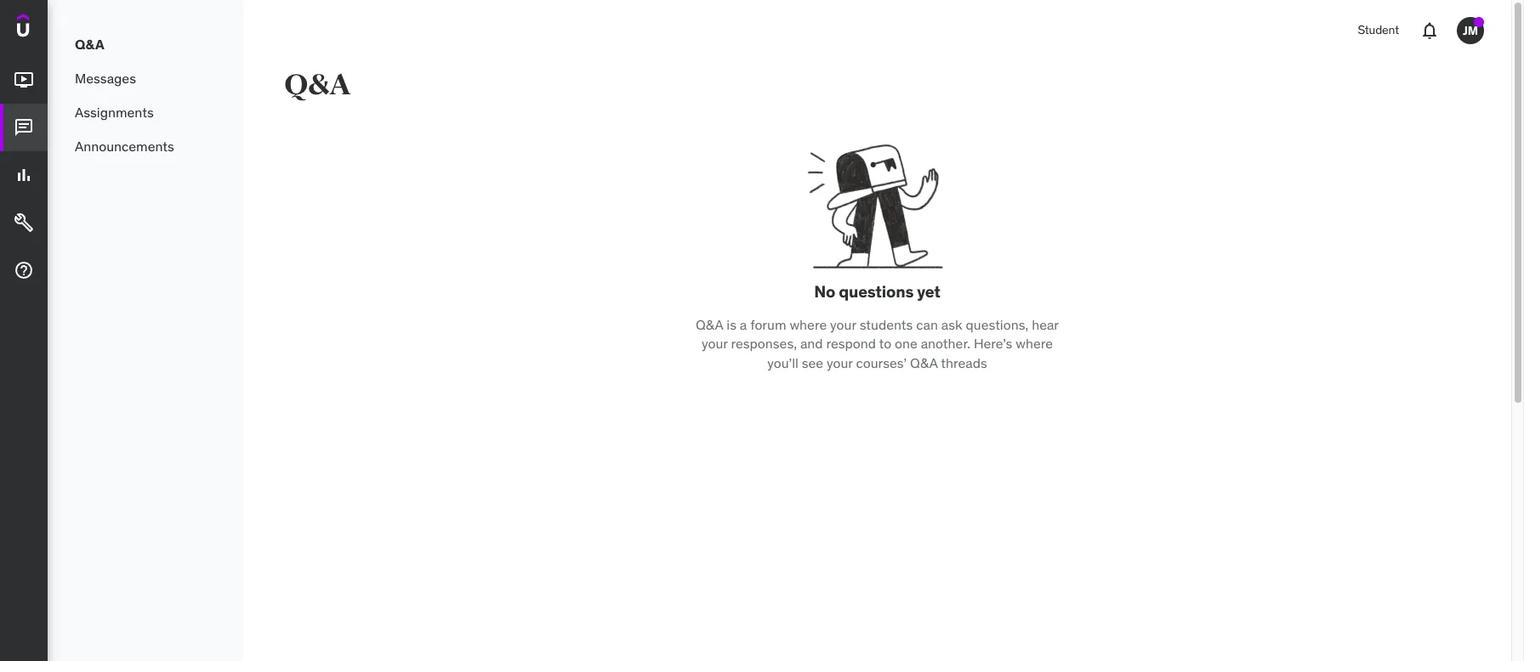 Task type: describe. For each thing, give the bounding box(es) containing it.
is
[[727, 316, 737, 333]]

q&a is a forum where your students can ask questions, hear your responses, and respond to one another. here's where you'll see your courses' q&a threads
[[696, 316, 1059, 371]]

a
[[740, 316, 747, 333]]

assignments
[[75, 104, 154, 121]]

messages link
[[48, 61, 243, 95]]

notifications image
[[1420, 20, 1441, 41]]

q&a link
[[48, 27, 243, 61]]

questions
[[839, 282, 914, 302]]

0 vertical spatial your
[[830, 316, 857, 333]]

student link
[[1348, 10, 1410, 51]]

you have alerts image
[[1475, 17, 1485, 27]]

no questions yet
[[815, 282, 941, 302]]

1 medium image from the top
[[14, 118, 34, 138]]

2 medium image from the top
[[14, 165, 34, 186]]

and
[[801, 335, 823, 352]]

messages
[[75, 70, 136, 87]]

here's
[[974, 335, 1013, 352]]

2 medium image from the top
[[14, 213, 34, 233]]

one
[[895, 335, 918, 352]]

see
[[802, 354, 824, 371]]

students
[[860, 316, 913, 333]]



Task type: vqa. For each thing, say whether or not it's contained in the screenshot.
the 3hr
no



Task type: locate. For each thing, give the bounding box(es) containing it.
3 medium image from the top
[[14, 261, 34, 281]]

your down the is
[[702, 335, 728, 352]]

responses,
[[731, 335, 797, 352]]

udemy image
[[17, 14, 94, 43]]

jm
[[1464, 23, 1479, 38]]

jm link
[[1451, 10, 1492, 51]]

respond
[[827, 335, 876, 352]]

ask
[[942, 316, 963, 333]]

where
[[790, 316, 827, 333], [1016, 335, 1053, 352]]

1 vertical spatial your
[[702, 335, 728, 352]]

you'll
[[768, 354, 799, 371]]

1 vertical spatial where
[[1016, 335, 1053, 352]]

2 vertical spatial your
[[827, 354, 853, 371]]

your
[[830, 316, 857, 333], [702, 335, 728, 352], [827, 354, 853, 371]]

no
[[815, 282, 836, 302]]

1 vertical spatial medium image
[[14, 213, 34, 233]]

threads
[[941, 354, 988, 371]]

to
[[879, 335, 892, 352]]

courses'
[[856, 354, 907, 371]]

0 vertical spatial medium image
[[14, 70, 34, 90]]

announcements link
[[48, 129, 243, 163]]

2 vertical spatial medium image
[[14, 261, 34, 281]]

medium image
[[14, 118, 34, 138], [14, 165, 34, 186]]

your down respond
[[827, 354, 853, 371]]

where up and
[[790, 316, 827, 333]]

1 horizontal spatial where
[[1016, 335, 1053, 352]]

1 medium image from the top
[[14, 70, 34, 90]]

q&a
[[75, 36, 104, 53], [284, 67, 351, 103], [696, 316, 724, 333], [910, 354, 938, 371]]

your up respond
[[830, 316, 857, 333]]

another.
[[921, 335, 971, 352]]

student
[[1358, 22, 1400, 38]]

0 vertical spatial where
[[790, 316, 827, 333]]

medium image
[[14, 70, 34, 90], [14, 213, 34, 233], [14, 261, 34, 281]]

where down hear at right
[[1016, 335, 1053, 352]]

yet
[[917, 282, 941, 302]]

assignments link
[[48, 95, 243, 129]]

0 horizontal spatial where
[[790, 316, 827, 333]]

1 vertical spatial medium image
[[14, 165, 34, 186]]

hear
[[1032, 316, 1059, 333]]

forum
[[751, 316, 787, 333]]

questions,
[[966, 316, 1029, 333]]

0 vertical spatial medium image
[[14, 118, 34, 138]]

can
[[917, 316, 938, 333]]

announcements
[[75, 138, 174, 155]]



